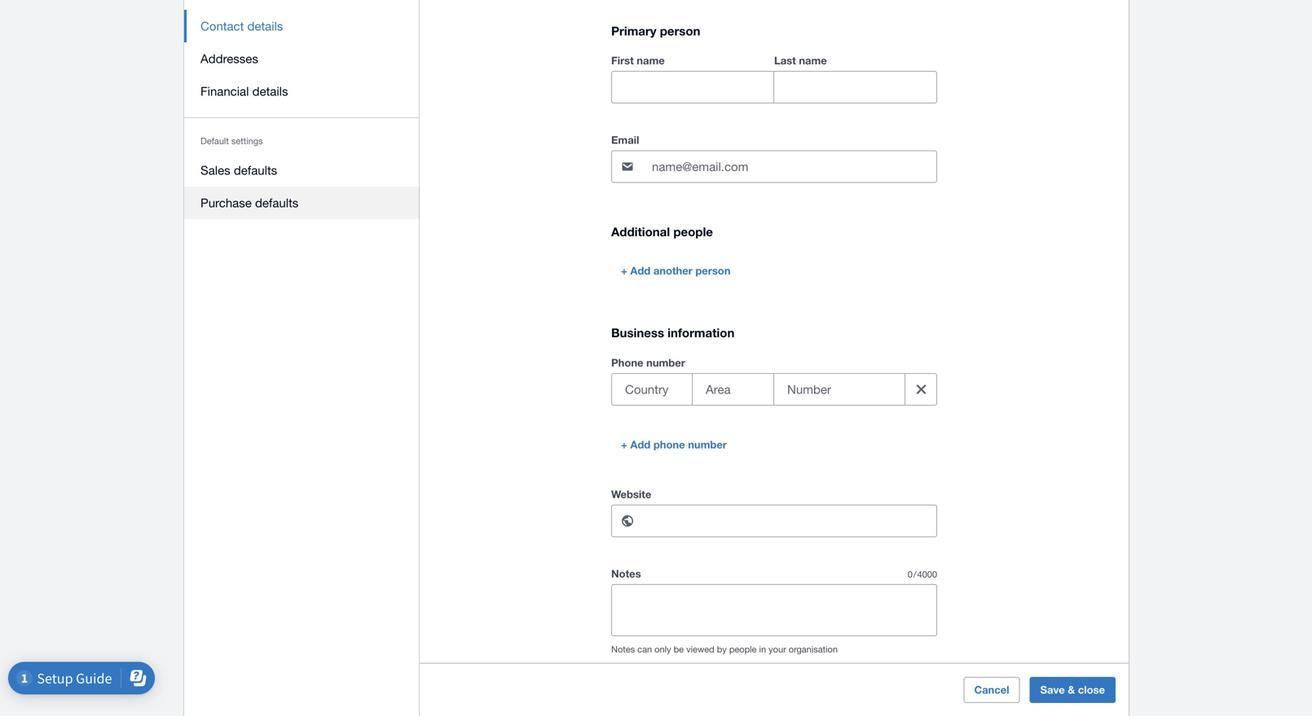Task type: locate. For each thing, give the bounding box(es) containing it.
defaults down sales defaults link
[[255, 196, 299, 210]]

sales defaults link
[[184, 154, 420, 187]]

+ add another person button
[[612, 258, 741, 284]]

&
[[1068, 684, 1076, 697]]

4000
[[918, 570, 938, 580]]

financial
[[201, 84, 249, 98]]

0 vertical spatial details
[[247, 19, 283, 33]]

can
[[638, 645, 652, 655]]

1 vertical spatial person
[[696, 265, 731, 277]]

details for contact details
[[247, 19, 283, 33]]

name right the first
[[637, 54, 665, 67]]

person right primary
[[660, 24, 701, 39]]

1 vertical spatial notes
[[612, 645, 635, 655]]

0 horizontal spatial name
[[637, 54, 665, 67]]

2 add from the top
[[631, 439, 651, 452]]

1 + from the top
[[621, 265, 628, 277]]

0 horizontal spatial people
[[674, 225, 713, 240]]

number up the country field
[[647, 357, 686, 370]]

additional
[[612, 225, 670, 240]]

menu
[[184, 0, 420, 229]]

0 vertical spatial notes
[[612, 568, 641, 581]]

website
[[612, 489, 652, 501]]

notes left 'can'
[[612, 645, 635, 655]]

purchase defaults
[[201, 196, 299, 210]]

number right phone on the bottom of the page
[[688, 439, 727, 452]]

person right another at the top of the page
[[696, 265, 731, 277]]

1 name from the left
[[637, 54, 665, 67]]

add left phone on the bottom of the page
[[631, 439, 651, 452]]

Country field
[[612, 374, 692, 405]]

1 vertical spatial +
[[621, 439, 628, 452]]

defaults inside sales defaults link
[[234, 163, 277, 177]]

0 vertical spatial defaults
[[234, 163, 277, 177]]

additional people
[[612, 225, 713, 240]]

0 vertical spatial people
[[674, 225, 713, 240]]

primary person
[[612, 24, 701, 39]]

defaults
[[234, 163, 277, 177], [255, 196, 299, 210]]

Area field
[[693, 374, 774, 405]]

cancel button
[[964, 678, 1021, 704]]

group
[[612, 51, 938, 104]]

name right last
[[799, 54, 827, 67]]

save & close
[[1041, 684, 1106, 697]]

last
[[775, 54, 796, 67]]

0 vertical spatial +
[[621, 265, 628, 277]]

add inside + add another person button
[[631, 265, 651, 277]]

notes up 'can'
[[612, 568, 641, 581]]

viewed
[[687, 645, 715, 655]]

1 horizontal spatial number
[[688, 439, 727, 452]]

add inside + add phone number button
[[631, 439, 651, 452]]

1 notes from the top
[[612, 568, 641, 581]]

defaults for purchase defaults
[[255, 196, 299, 210]]

person
[[660, 24, 701, 39], [696, 265, 731, 277]]

purchase
[[201, 196, 252, 210]]

1 add from the top
[[631, 265, 651, 277]]

Website text field
[[651, 506, 937, 537]]

1 vertical spatial number
[[688, 439, 727, 452]]

+
[[621, 265, 628, 277], [621, 439, 628, 452]]

+ inside button
[[621, 439, 628, 452]]

0 vertical spatial add
[[631, 265, 651, 277]]

save & close button
[[1030, 678, 1116, 704]]

details down "addresses" link on the left top of page
[[252, 84, 288, 98]]

people
[[674, 225, 713, 240], [730, 645, 757, 655]]

name for last name
[[799, 54, 827, 67]]

defaults inside purchase defaults link
[[255, 196, 299, 210]]

+ for + add another person
[[621, 265, 628, 277]]

financial details link
[[184, 75, 420, 108]]

2 + from the top
[[621, 439, 628, 452]]

add
[[631, 265, 651, 277], [631, 439, 651, 452]]

1 vertical spatial people
[[730, 645, 757, 655]]

notes
[[612, 568, 641, 581], [612, 645, 635, 655]]

+ down additional
[[621, 265, 628, 277]]

0 vertical spatial number
[[647, 357, 686, 370]]

people up + add another person at top
[[674, 225, 713, 240]]

defaults for sales defaults
[[234, 163, 277, 177]]

close
[[1079, 684, 1106, 697]]

1 vertical spatial details
[[252, 84, 288, 98]]

financial details
[[201, 84, 288, 98]]

another
[[654, 265, 693, 277]]

Notes text field
[[612, 586, 937, 636]]

people left in
[[730, 645, 757, 655]]

sales defaults
[[201, 163, 277, 177]]

settings
[[232, 136, 263, 146]]

defaults down settings
[[234, 163, 277, 177]]

2 notes from the top
[[612, 645, 635, 655]]

1 vertical spatial defaults
[[255, 196, 299, 210]]

notes for notes can only be viewed by people in your organisation
[[612, 645, 635, 655]]

save
[[1041, 684, 1066, 697]]

phone
[[612, 357, 644, 370]]

details
[[247, 19, 283, 33], [252, 84, 288, 98]]

+ add phone number
[[621, 439, 727, 452]]

add left another at the top of the page
[[631, 265, 651, 277]]

name
[[637, 54, 665, 67], [799, 54, 827, 67]]

number
[[647, 357, 686, 370], [688, 439, 727, 452]]

details right contact
[[247, 19, 283, 33]]

+ inside button
[[621, 265, 628, 277]]

1 horizontal spatial name
[[799, 54, 827, 67]]

+ left phone on the bottom of the page
[[621, 439, 628, 452]]

2 name from the left
[[799, 54, 827, 67]]

phone number
[[612, 357, 686, 370]]

by
[[717, 645, 727, 655]]

your
[[769, 645, 787, 655]]

1 vertical spatial add
[[631, 439, 651, 452]]

1 horizontal spatial people
[[730, 645, 757, 655]]



Task type: describe. For each thing, give the bounding box(es) containing it.
business information
[[612, 326, 735, 341]]

contact details link
[[184, 10, 420, 42]]

contact details
[[201, 19, 283, 33]]

purchase defaults link
[[184, 187, 420, 219]]

person inside + add another person button
[[696, 265, 731, 277]]

Email text field
[[651, 151, 937, 182]]

cancel
[[975, 684, 1010, 697]]

notes can only be viewed by people in your organisation
[[612, 645, 838, 655]]

last name
[[775, 54, 827, 67]]

first name
[[612, 54, 665, 67]]

notes for notes
[[612, 568, 641, 581]]

0 vertical spatial person
[[660, 24, 701, 39]]

0 / 4000
[[908, 570, 938, 580]]

business
[[612, 326, 665, 341]]

name for first name
[[637, 54, 665, 67]]

default settings
[[201, 136, 263, 146]]

organisation
[[789, 645, 838, 655]]

phone
[[654, 439, 685, 452]]

menu containing contact details
[[184, 0, 420, 229]]

0
[[908, 570, 913, 580]]

information
[[668, 326, 735, 341]]

Last name field
[[775, 72, 937, 103]]

number inside button
[[688, 439, 727, 452]]

+ add phone number button
[[612, 432, 737, 458]]

0 horizontal spatial number
[[647, 357, 686, 370]]

be
[[674, 645, 684, 655]]

add for phone
[[631, 439, 651, 452]]

first
[[612, 54, 634, 67]]

/
[[914, 570, 917, 580]]

email
[[612, 134, 640, 147]]

First name field
[[612, 72, 774, 103]]

addresses link
[[184, 42, 420, 75]]

+ add another person
[[621, 265, 731, 277]]

add for another
[[631, 265, 651, 277]]

contact
[[201, 19, 244, 33]]

in
[[760, 645, 767, 655]]

only
[[655, 645, 672, 655]]

remove phone number image
[[906, 374, 938, 406]]

+ for + add phone number
[[621, 439, 628, 452]]

phone number group
[[612, 374, 938, 406]]

addresses
[[201, 51, 258, 66]]

primary
[[612, 24, 657, 39]]

default
[[201, 136, 229, 146]]

group containing first name
[[612, 51, 938, 104]]

details for financial details
[[252, 84, 288, 98]]

Number field
[[775, 374, 899, 405]]

sales
[[201, 163, 231, 177]]



Task type: vqa. For each thing, say whether or not it's contained in the screenshot.
You have 18 days left in your trial, which includes all features
no



